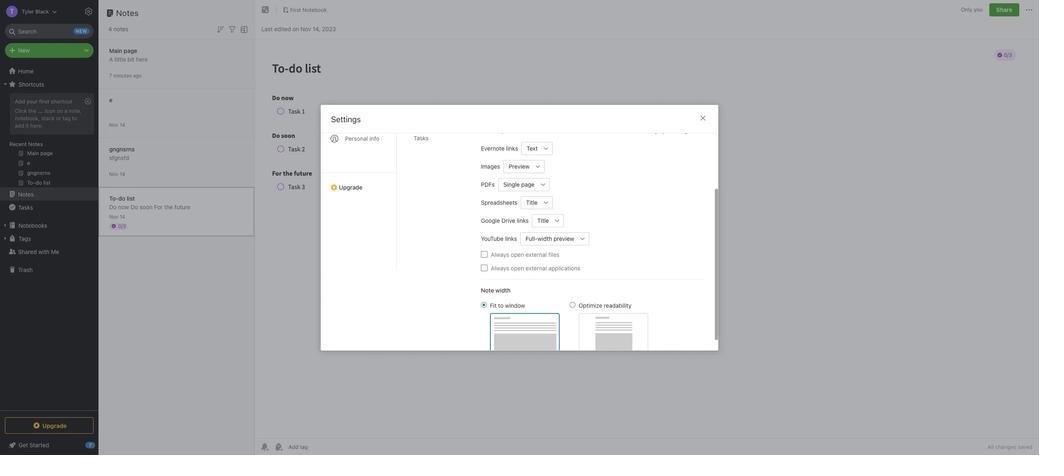 Task type: vqa. For each thing, say whether or not it's contained in the screenshot.
bottom Ruby Anderson
no



Task type: describe. For each thing, give the bounding box(es) containing it.
and
[[581, 127, 590, 134]]

all changes saved
[[988, 444, 1033, 450]]

notes inside note list element
[[116, 8, 139, 18]]

you
[[974, 6, 983, 13]]

links left text button
[[506, 145, 518, 152]]

width for full-
[[538, 235, 552, 242]]

upgrade button inside tab list
[[321, 172, 397, 194]]

note
[[481, 287, 494, 293]]

home
[[18, 68, 34, 74]]

tasks button
[[0, 201, 98, 214]]

ago
[[133, 72, 142, 79]]

all
[[988, 444, 994, 450]]

full-width preview button
[[520, 232, 576, 245]]

youtube
[[481, 235, 504, 242]]

new button
[[5, 43, 94, 58]]

e
[[109, 96, 112, 103]]

a
[[109, 56, 113, 63]]

tasks inside tab
[[414, 134, 429, 141]]

text button
[[521, 142, 540, 155]]

note width
[[481, 287, 511, 293]]

add
[[15, 98, 25, 105]]

pdfs
[[481, 181, 495, 188]]

full-
[[526, 235, 538, 242]]

or
[[56, 115, 61, 121]]

Choose default view option for Spreadsheets field
[[521, 196, 553, 209]]

on inside icon on a note, notebook, stack or tag to add it here.
[[57, 108, 63, 114]]

edited
[[274, 25, 291, 32]]

list
[[127, 195, 135, 202]]

it
[[26, 122, 29, 129]]

expand notebooks image
[[2, 222, 9, 229]]

7
[[109, 72, 112, 79]]

readability
[[604, 302, 632, 309]]

new
[[18, 47, 30, 54]]

choose your default views for new links and attachments.
[[481, 127, 624, 134]]

main page a little bit here
[[109, 47, 148, 63]]

choose
[[481, 127, 500, 134]]

evernote
[[481, 145, 505, 152]]

Choose default view option for Google Drive links field
[[532, 214, 564, 227]]

nov down sfgnsfd
[[109, 171, 118, 177]]

width for note
[[496, 287, 511, 293]]

youtube links
[[481, 235, 517, 242]]

fit to window
[[490, 302, 525, 309]]

Choose default view option for Evernote links field
[[521, 142, 553, 155]]

shortcut
[[51, 98, 72, 105]]

links left and
[[568, 127, 579, 134]]

14,
[[313, 25, 320, 32]]

attachments.
[[592, 127, 624, 134]]

here
[[136, 56, 148, 63]]

add tag image
[[274, 442, 284, 452]]

share
[[997, 6, 1013, 13]]

icon
[[45, 108, 55, 114]]

files
[[549, 251, 559, 258]]

settings image
[[84, 7, 94, 16]]

page for main
[[124, 47, 137, 54]]

new
[[556, 127, 567, 134]]

minutes
[[113, 72, 132, 79]]

only you
[[961, 6, 983, 13]]

personal
[[345, 135, 368, 142]]

always open external files
[[491, 251, 559, 258]]

recent notes
[[9, 141, 43, 147]]

home link
[[0, 64, 99, 78]]

close image
[[698, 113, 708, 123]]

share button
[[990, 3, 1020, 16]]

external for files
[[526, 251, 547, 258]]

to-
[[109, 195, 118, 202]]

last
[[261, 25, 273, 32]]

your for first
[[26, 98, 38, 105]]

your for default
[[501, 127, 512, 134]]

click
[[15, 108, 27, 114]]

expand note image
[[261, 5, 270, 15]]

personal info
[[345, 135, 379, 142]]

title button for spreadsheets
[[521, 196, 540, 209]]

to inside icon on a note, notebook, stack or tag to add it here.
[[72, 115, 77, 121]]

what
[[626, 127, 639, 134]]

shared with me
[[18, 248, 59, 255]]

Fit to window radio
[[481, 302, 487, 307]]

evernote links
[[481, 145, 518, 152]]

trash link
[[0, 263, 98, 276]]

single page
[[504, 181, 535, 188]]

preview
[[554, 235, 574, 242]]

single
[[504, 181, 520, 188]]

notebooks
[[18, 222, 47, 229]]

options?
[[659, 127, 682, 134]]

soon
[[140, 203, 153, 210]]

Always open external applications checkbox
[[481, 265, 488, 271]]

info
[[370, 135, 379, 142]]

3 14 from the top
[[120, 214, 125, 220]]

do now do soon for the future
[[109, 203, 190, 210]]

trash
[[18, 266, 33, 273]]

shortcuts button
[[0, 78, 98, 91]]

gngnsrns
[[109, 146, 135, 152]]

default
[[514, 127, 531, 134]]

future
[[174, 203, 190, 210]]

icon on a note, notebook, stack or tag to add it here.
[[15, 108, 82, 129]]

recent
[[9, 141, 27, 147]]

the inside group
[[28, 108, 36, 114]]

notebook,
[[15, 115, 40, 121]]

the inside note list element
[[164, 203, 173, 210]]

little
[[115, 56, 126, 63]]

shortcuts
[[18, 81, 44, 88]]

add your first shortcut
[[15, 98, 72, 105]]

google
[[481, 217, 500, 224]]



Task type: locate. For each thing, give the bounding box(es) containing it.
first notebook button
[[280, 4, 330, 16]]

note window element
[[255, 0, 1039, 455]]

shared with me link
[[0, 245, 98, 258]]

full-width preview
[[526, 235, 574, 242]]

width right note
[[496, 287, 511, 293]]

tags
[[18, 235, 31, 242]]

links right drive
[[517, 217, 529, 224]]

1 vertical spatial tasks
[[18, 204, 33, 211]]

2 vertical spatial 14
[[120, 214, 125, 220]]

1 vertical spatial always
[[491, 264, 509, 271]]

google drive links
[[481, 217, 529, 224]]

group containing add your first shortcut
[[0, 91, 98, 191]]

1 vertical spatial your
[[501, 127, 512, 134]]

title for spreadsheets
[[526, 199, 538, 206]]

notes inside notes link
[[18, 191, 34, 198]]

14
[[120, 122, 125, 128], [120, 171, 125, 177], [120, 214, 125, 220]]

to-do list
[[109, 195, 135, 202]]

optimize readability
[[579, 302, 632, 309]]

1 horizontal spatial your
[[501, 127, 512, 134]]

1 vertical spatial to
[[498, 302, 504, 309]]

title button down the choose default view option for pdfs field
[[521, 196, 540, 209]]

Choose default view option for Images field
[[503, 160, 545, 173]]

note list element
[[99, 0, 255, 455]]

open down always open external files
[[511, 264, 524, 271]]

2 14 from the top
[[120, 171, 125, 177]]

2 nov 14 from the top
[[109, 171, 125, 177]]

title up full-width preview button
[[537, 217, 549, 224]]

0 horizontal spatial your
[[26, 98, 38, 105]]

upgrade button
[[321, 172, 397, 194], [5, 417, 94, 434]]

preview button
[[503, 160, 532, 173]]

14 up the 0/3
[[120, 214, 125, 220]]

1 horizontal spatial do
[[131, 203, 138, 210]]

0 horizontal spatial on
[[57, 108, 63, 114]]

notes up notes
[[116, 8, 139, 18]]

add a reminder image
[[260, 442, 270, 452]]

on inside 'note window' element
[[293, 25, 299, 32]]

0 vertical spatial to
[[72, 115, 77, 121]]

title for google drive links
[[537, 217, 549, 224]]

sfgnsfd
[[109, 154, 129, 161]]

views
[[533, 127, 547, 134]]

7 minutes ago
[[109, 72, 142, 79]]

Search text field
[[11, 24, 88, 39]]

1 vertical spatial nov 14
[[109, 171, 125, 177]]

tasks inside button
[[18, 204, 33, 211]]

0 horizontal spatial the
[[28, 108, 36, 114]]

click the ...
[[15, 108, 43, 114]]

for
[[548, 127, 555, 134]]

0/3
[[118, 223, 126, 229]]

option group
[[481, 301, 649, 353]]

links
[[568, 127, 579, 134], [506, 145, 518, 152], [517, 217, 529, 224], [505, 235, 517, 242]]

the left the ...
[[28, 108, 36, 114]]

0 vertical spatial width
[[538, 235, 552, 242]]

1 14 from the top
[[120, 122, 125, 128]]

text
[[527, 145, 538, 152]]

width up files
[[538, 235, 552, 242]]

2 always from the top
[[491, 264, 509, 271]]

your up click the ...
[[26, 98, 38, 105]]

1 vertical spatial page
[[521, 181, 535, 188]]

notes right the 'recent'
[[28, 141, 43, 147]]

Choose default view option for PDFs field
[[498, 178, 550, 191]]

2 external from the top
[[526, 264, 547, 271]]

single page button
[[498, 178, 537, 191]]

nov left 14,
[[301, 25, 311, 32]]

do down "to-"
[[109, 203, 117, 210]]

1 external from the top
[[526, 251, 547, 258]]

tasks tab
[[407, 131, 468, 145]]

open for always open external applications
[[511, 264, 524, 271]]

2 vertical spatial nov 14
[[109, 214, 125, 220]]

1 horizontal spatial page
[[521, 181, 535, 188]]

Optimize readability radio
[[570, 302, 575, 307]]

0 horizontal spatial tasks
[[18, 204, 33, 211]]

1 always from the top
[[491, 251, 509, 258]]

0 vertical spatial on
[[293, 25, 299, 32]]

3 nov 14 from the top
[[109, 214, 125, 220]]

2 vertical spatial notes
[[18, 191, 34, 198]]

settings
[[331, 114, 361, 124]]

stack
[[41, 115, 55, 121]]

notes up tasks button
[[18, 191, 34, 198]]

on right the 'edited'
[[293, 25, 299, 32]]

0 vertical spatial upgrade button
[[321, 172, 397, 194]]

0 vertical spatial 14
[[120, 122, 125, 128]]

notes
[[116, 8, 139, 18], [28, 141, 43, 147], [18, 191, 34, 198]]

on left a
[[57, 108, 63, 114]]

tree containing home
[[0, 64, 99, 410]]

None search field
[[11, 24, 88, 39]]

...
[[38, 108, 43, 114]]

nov inside 'note window' element
[[301, 25, 311, 32]]

0 vertical spatial your
[[26, 98, 38, 105]]

to down note,
[[72, 115, 77, 121]]

0 vertical spatial upgrade
[[339, 184, 363, 191]]

title button for google drive links
[[532, 214, 551, 227]]

a
[[64, 108, 67, 114]]

to inside "option group"
[[498, 302, 504, 309]]

my
[[650, 127, 658, 134]]

notebooks link
[[0, 219, 98, 232]]

1 horizontal spatial upgrade button
[[321, 172, 397, 194]]

1 horizontal spatial upgrade
[[339, 184, 363, 191]]

tab list
[[321, 53, 397, 270]]

always for always open external applications
[[491, 264, 509, 271]]

with
[[38, 248, 49, 255]]

tree
[[0, 64, 99, 410]]

tasks
[[414, 134, 429, 141], [18, 204, 33, 211]]

1 do from the left
[[109, 203, 117, 210]]

width inside full-width preview button
[[538, 235, 552, 242]]

1 vertical spatial upgrade button
[[5, 417, 94, 434]]

window
[[505, 302, 525, 309]]

0 vertical spatial notes
[[116, 8, 139, 18]]

1 vertical spatial title
[[537, 217, 549, 224]]

first
[[39, 98, 49, 105]]

1 vertical spatial external
[[526, 264, 547, 271]]

14 up gngnsrns
[[120, 122, 125, 128]]

Choose default view option for YouTube links field
[[520, 232, 590, 245]]

preview
[[509, 163, 530, 170]]

0 horizontal spatial to
[[72, 115, 77, 121]]

notes link
[[0, 188, 98, 201]]

0 vertical spatial the
[[28, 108, 36, 114]]

open up always open external applications
[[511, 251, 524, 258]]

the
[[28, 108, 36, 114], [164, 203, 173, 210]]

external down always open external files
[[526, 264, 547, 271]]

external up always open external applications
[[526, 251, 547, 258]]

nov 14
[[109, 122, 125, 128], [109, 171, 125, 177], [109, 214, 125, 220]]

1 horizontal spatial to
[[498, 302, 504, 309]]

1 vertical spatial notes
[[28, 141, 43, 147]]

0 vertical spatial tasks
[[414, 134, 429, 141]]

always for always open external files
[[491, 251, 509, 258]]

0 vertical spatial title
[[526, 199, 538, 206]]

page for single
[[521, 181, 535, 188]]

page right single
[[521, 181, 535, 188]]

14 down sfgnsfd
[[120, 171, 125, 177]]

bit
[[128, 56, 134, 63]]

page
[[124, 47, 137, 54], [521, 181, 535, 188]]

2 do from the left
[[131, 203, 138, 210]]

4
[[108, 25, 112, 32]]

0 horizontal spatial width
[[496, 287, 511, 293]]

Always open external files checkbox
[[481, 251, 488, 258]]

now
[[118, 203, 129, 210]]

0 vertical spatial page
[[124, 47, 137, 54]]

title
[[526, 199, 538, 206], [537, 217, 549, 224]]

1 vertical spatial 14
[[120, 171, 125, 177]]

open for always open external files
[[511, 251, 524, 258]]

first
[[290, 6, 301, 13]]

what are my options?
[[626, 127, 682, 134]]

title down the choose default view option for pdfs field
[[526, 199, 538, 206]]

your left default
[[501, 127, 512, 134]]

1 vertical spatial width
[[496, 287, 511, 293]]

always right always open external applications option
[[491, 264, 509, 271]]

0 horizontal spatial upgrade button
[[5, 417, 94, 434]]

title button down title field
[[532, 214, 551, 227]]

0 vertical spatial open
[[511, 251, 524, 258]]

to right fit
[[498, 302, 504, 309]]

1 vertical spatial open
[[511, 264, 524, 271]]

0 horizontal spatial page
[[124, 47, 137, 54]]

1 vertical spatial the
[[164, 203, 173, 210]]

note,
[[69, 108, 82, 114]]

notebook
[[303, 6, 327, 13]]

drive
[[502, 217, 515, 224]]

group
[[0, 91, 98, 191]]

nov down e
[[109, 122, 118, 128]]

0 vertical spatial always
[[491, 251, 509, 258]]

the right for on the left of the page
[[164, 203, 173, 210]]

Note Editor text field
[[255, 39, 1039, 438]]

me
[[51, 248, 59, 255]]

1 nov 14 from the top
[[109, 122, 125, 128]]

1 vertical spatial upgrade
[[42, 422, 67, 429]]

your
[[26, 98, 38, 105], [501, 127, 512, 134]]

page inside button
[[521, 181, 535, 188]]

links down drive
[[505, 235, 517, 242]]

always open external applications
[[491, 264, 580, 271]]

add
[[15, 122, 24, 129]]

1 open from the top
[[511, 251, 524, 258]]

do
[[118, 195, 125, 202]]

for
[[154, 203, 163, 210]]

width
[[538, 235, 552, 242], [496, 287, 511, 293]]

tag
[[63, 115, 71, 121]]

0 horizontal spatial do
[[109, 203, 117, 210]]

saved
[[1018, 444, 1033, 450]]

option group containing fit to window
[[481, 301, 649, 353]]

page inside main page a little bit here
[[124, 47, 137, 54]]

only
[[961, 6, 973, 13]]

1 vertical spatial on
[[57, 108, 63, 114]]

nov up the 0/3
[[109, 214, 118, 220]]

0 vertical spatial title button
[[521, 196, 540, 209]]

on
[[293, 25, 299, 32], [57, 108, 63, 114]]

nov 14 up gngnsrns
[[109, 122, 125, 128]]

1 vertical spatial title button
[[532, 214, 551, 227]]

external for applications
[[526, 264, 547, 271]]

1 horizontal spatial the
[[164, 203, 173, 210]]

here.
[[30, 122, 43, 129]]

page up bit
[[124, 47, 137, 54]]

upgrade
[[339, 184, 363, 191], [42, 422, 67, 429]]

0 vertical spatial nov 14
[[109, 122, 125, 128]]

optimize
[[579, 302, 602, 309]]

2 open from the top
[[511, 264, 524, 271]]

do down the list
[[131, 203, 138, 210]]

nov 14 up the 0/3
[[109, 214, 125, 220]]

always right always open external files checkbox
[[491, 251, 509, 258]]

1 horizontal spatial on
[[293, 25, 299, 32]]

shared
[[18, 248, 37, 255]]

0 horizontal spatial upgrade
[[42, 422, 67, 429]]

4 notes
[[108, 25, 128, 32]]

0 vertical spatial external
[[526, 251, 547, 258]]

1 horizontal spatial tasks
[[414, 134, 429, 141]]

tab list containing personal info
[[321, 53, 397, 270]]

1 horizontal spatial width
[[538, 235, 552, 242]]

nov 14 down sfgnsfd
[[109, 171, 125, 177]]

expand tags image
[[2, 235, 9, 242]]



